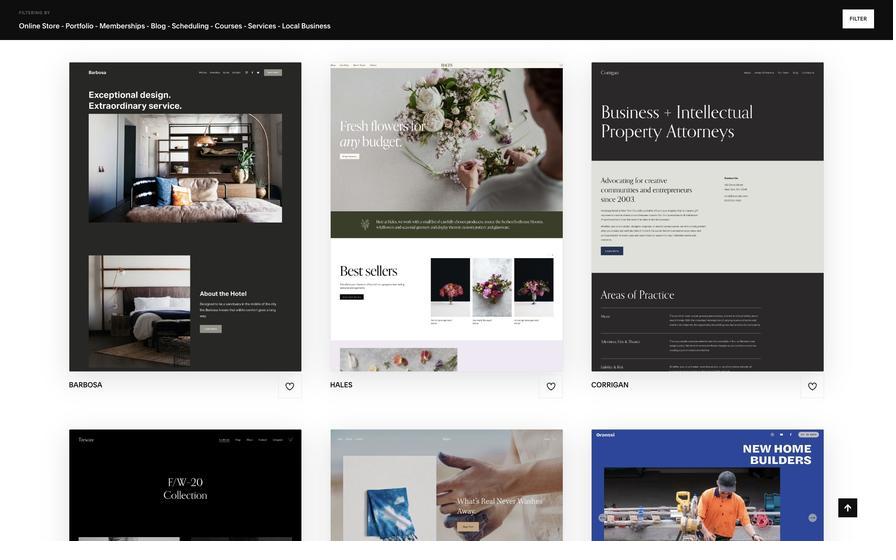Task type: vqa. For each thing, say whether or not it's contained in the screenshot.
I'm just browsing
no



Task type: describe. For each thing, give the bounding box(es) containing it.
preview hales
[[413, 217, 480, 227]]

filter button
[[843, 9, 874, 28]]

memberships
[[99, 22, 145, 30]]

filtering by
[[19, 10, 50, 15]]

start with corrigan button
[[654, 193, 762, 217]]

3 - from the left
[[147, 22, 149, 30]]

maru image
[[331, 430, 563, 541]]

4 - from the left
[[168, 22, 170, 30]]

oranssi image
[[592, 430, 824, 541]]

start for preview corrigan
[[654, 200, 680, 210]]

preview hales link
[[413, 210, 480, 234]]

portfolio
[[66, 22, 94, 30]]

corrigan image
[[592, 62, 824, 372]]

courses
[[215, 22, 242, 30]]

barbosa inside button
[[186, 200, 227, 210]]

start for preview hales
[[402, 200, 428, 210]]

start with barbosa button
[[134, 193, 236, 217]]

with for corrigan
[[682, 200, 704, 210]]

tresoire image
[[69, 430, 301, 541]]

online
[[19, 22, 40, 30]]

preview for preview corrigan
[[665, 217, 703, 227]]

local
[[282, 22, 300, 30]]

corrigan inside button
[[706, 200, 752, 210]]

preview barbosa link
[[145, 210, 226, 234]]

with for barbosa
[[162, 200, 184, 210]]

hales image
[[331, 62, 563, 372]]



Task type: locate. For each thing, give the bounding box(es) containing it.
barbosa image
[[69, 62, 301, 372]]

1 vertical spatial barbosa
[[185, 217, 226, 227]]

preview corrigan link
[[665, 210, 751, 234]]

0 horizontal spatial start
[[134, 200, 160, 210]]

by
[[44, 10, 50, 15]]

2 start from the left
[[402, 200, 428, 210]]

with inside button
[[682, 200, 704, 210]]

1 horizontal spatial preview
[[413, 217, 451, 227]]

with up preview hales
[[430, 200, 452, 210]]

start
[[134, 200, 160, 210], [402, 200, 428, 210], [654, 200, 680, 210]]

preview down start with hales
[[413, 217, 451, 227]]

blog
[[151, 22, 166, 30]]

store
[[42, 22, 60, 30]]

1 with from the left
[[162, 200, 184, 210]]

business
[[301, 22, 331, 30]]

- left the 'blog'
[[147, 22, 149, 30]]

barbosa
[[186, 200, 227, 210], [185, 217, 226, 227], [69, 381, 102, 389]]

hales inside button
[[454, 200, 482, 210]]

start with hales
[[402, 200, 482, 210]]

1 horizontal spatial start
[[402, 200, 428, 210]]

back to top image
[[843, 504, 853, 513]]

preview
[[145, 217, 182, 227], [413, 217, 451, 227], [665, 217, 703, 227]]

1 horizontal spatial with
[[430, 200, 452, 210]]

- right "hester"
[[95, 22, 98, 30]]

1 vertical spatial hales
[[453, 217, 480, 227]]

preview corrigan
[[665, 217, 751, 227]]

online store - portfolio - memberships - blog - scheduling - courses - services - local business
[[19, 22, 331, 30]]

3 preview from the left
[[665, 217, 703, 227]]

scheduling
[[172, 22, 209, 30]]

- right the 'blog'
[[168, 22, 170, 30]]

with up 'preview corrigan'
[[682, 200, 704, 210]]

with up the preview barbosa
[[162, 200, 184, 210]]

preview barbosa
[[145, 217, 226, 227]]

1 preview from the left
[[145, 217, 182, 227]]

corrigan
[[706, 200, 752, 210], [705, 217, 751, 227], [592, 381, 629, 389]]

start with corrigan
[[654, 200, 752, 210]]

2 horizontal spatial with
[[682, 200, 704, 210]]

- left local
[[278, 22, 281, 30]]

-
[[61, 22, 64, 30], [95, 22, 98, 30], [147, 22, 149, 30], [168, 22, 170, 30], [211, 22, 213, 30], [244, 22, 246, 30], [278, 22, 281, 30]]

hales
[[454, 200, 482, 210], [453, 217, 480, 227], [330, 381, 353, 389]]

filtering
[[19, 10, 43, 15]]

with
[[162, 200, 184, 210], [430, 200, 452, 210], [682, 200, 704, 210]]

start for preview barbosa
[[134, 200, 160, 210]]

2 - from the left
[[95, 22, 98, 30]]

add hales to your favorites list image
[[547, 382, 556, 391]]

0 vertical spatial corrigan
[[706, 200, 752, 210]]

1 - from the left
[[61, 22, 64, 30]]

preview for preview hales
[[413, 217, 451, 227]]

2 vertical spatial corrigan
[[592, 381, 629, 389]]

with for hales
[[430, 200, 452, 210]]

2 horizontal spatial start
[[654, 200, 680, 210]]

2 vertical spatial hales
[[330, 381, 353, 389]]

6 - from the left
[[244, 22, 246, 30]]

start inside button
[[654, 200, 680, 210]]

preview down start with barbosa
[[145, 217, 182, 227]]

start with barbosa
[[134, 200, 227, 210]]

preview for preview barbosa
[[145, 217, 182, 227]]

2 with from the left
[[430, 200, 452, 210]]

7 - from the left
[[278, 22, 281, 30]]

3 with from the left
[[682, 200, 704, 210]]

- right 'store'
[[61, 22, 64, 30]]

- left courses
[[211, 22, 213, 30]]

0 horizontal spatial preview
[[145, 217, 182, 227]]

3 start from the left
[[654, 200, 680, 210]]

start with hales button
[[402, 193, 491, 217]]

1 vertical spatial corrigan
[[705, 217, 751, 227]]

add corrigan to your favorites list image
[[808, 382, 817, 391]]

add barbosa to your favorites list image
[[285, 382, 295, 391]]

preview down the start with corrigan
[[665, 217, 703, 227]]

0 vertical spatial barbosa
[[186, 200, 227, 210]]

services
[[248, 22, 276, 30]]

0 horizontal spatial with
[[162, 200, 184, 210]]

hester
[[69, 13, 95, 22]]

2 vertical spatial barbosa
[[69, 381, 102, 389]]

0 vertical spatial hales
[[454, 200, 482, 210]]

1 start from the left
[[134, 200, 160, 210]]

- right courses
[[244, 22, 246, 30]]

2 horizontal spatial preview
[[665, 217, 703, 227]]

5 - from the left
[[211, 22, 213, 30]]

filter
[[850, 16, 867, 22]]

2 preview from the left
[[413, 217, 451, 227]]



